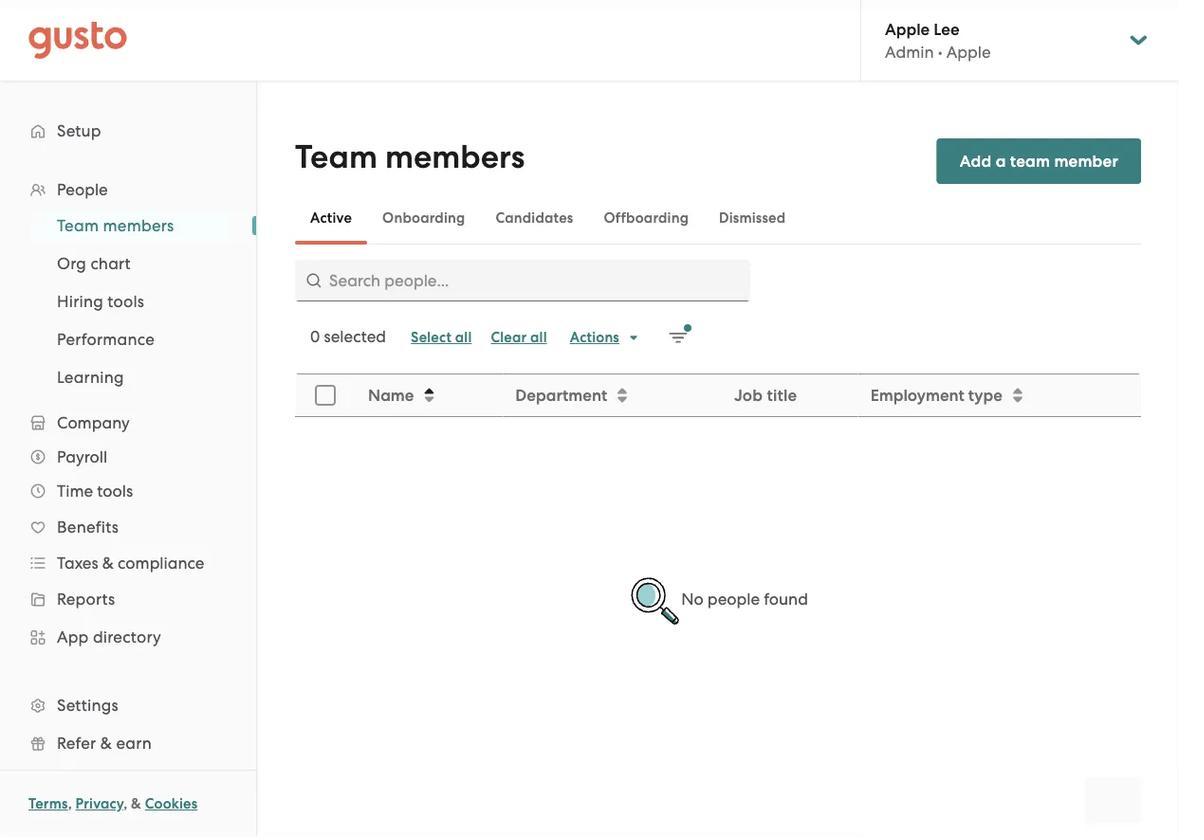 Task type: locate. For each thing, give the bounding box(es) containing it.
all
[[455, 329, 472, 346], [530, 329, 547, 346]]

performance link
[[34, 323, 237, 357]]

cookies button
[[145, 793, 198, 816]]

hiring tools link
[[34, 285, 237, 319]]

add
[[960, 151, 992, 171]]

offboarding button
[[588, 195, 704, 241]]

no people found
[[681, 590, 808, 609]]

privacy link
[[75, 796, 123, 813]]

0
[[310, 327, 320, 346]]

title
[[767, 386, 797, 405]]

refer
[[57, 734, 96, 753]]

, left cookies
[[123, 796, 127, 813]]

time tools
[[57, 482, 133, 501]]

gusto navigation element
[[0, 82, 256, 838]]

team members
[[295, 138, 525, 176], [57, 216, 174, 235]]

chart
[[91, 254, 131, 273]]

employment type button
[[859, 376, 1140, 415]]

1 vertical spatial members
[[103, 216, 174, 235]]

1 horizontal spatial ,
[[123, 796, 127, 813]]

compliance
[[118, 554, 204, 573]]

list
[[0, 173, 256, 838], [0, 207, 256, 397]]

payroll
[[57, 448, 107, 467]]

no
[[681, 590, 704, 609]]

2 all from the left
[[530, 329, 547, 346]]

selected
[[324, 327, 386, 346]]

time tools button
[[19, 474, 237, 508]]

& left cookies
[[131, 796, 141, 813]]

members
[[385, 138, 525, 176], [103, 216, 174, 235]]

department button
[[504, 376, 722, 415]]

0 vertical spatial team
[[295, 138, 377, 176]]

candidates button
[[480, 195, 588, 241]]

onboarding button
[[367, 195, 480, 241]]

1 vertical spatial &
[[100, 734, 112, 753]]

, left privacy link
[[68, 796, 72, 813]]

2 vertical spatial &
[[131, 796, 141, 813]]

all inside button
[[530, 329, 547, 346]]

tools inside time tools dropdown button
[[97, 482, 133, 501]]

2 list from the top
[[0, 207, 256, 397]]

terms
[[28, 796, 68, 813]]

1 list from the top
[[0, 173, 256, 838]]

& right taxes
[[102, 554, 114, 573]]

0 horizontal spatial team members
[[57, 216, 174, 235]]

1 vertical spatial team members
[[57, 216, 174, 235]]

candidates
[[496, 210, 573, 227]]

0 horizontal spatial members
[[103, 216, 174, 235]]

apple right •
[[947, 42, 991, 61]]

company
[[57, 414, 130, 433]]

&
[[102, 554, 114, 573], [100, 734, 112, 753], [131, 796, 141, 813]]

benefits
[[57, 518, 119, 537]]

1 all from the left
[[455, 329, 472, 346]]

1 horizontal spatial apple
[[947, 42, 991, 61]]

all right clear
[[530, 329, 547, 346]]

all inside button
[[455, 329, 472, 346]]

team members link
[[34, 209, 237, 243]]

,
[[68, 796, 72, 813], [123, 796, 127, 813]]

app
[[57, 628, 89, 647]]

onboarding
[[382, 210, 465, 227]]

1 vertical spatial tools
[[97, 482, 133, 501]]

tools for time tools
[[97, 482, 133, 501]]

0 vertical spatial apple
[[885, 19, 930, 39]]

& for earn
[[100, 734, 112, 753]]

team members down people dropdown button
[[57, 216, 174, 235]]

apple
[[885, 19, 930, 39], [947, 42, 991, 61]]

& inside dropdown button
[[102, 554, 114, 573]]

active button
[[295, 195, 367, 241]]

home image
[[28, 21, 127, 59]]

1 horizontal spatial team members
[[295, 138, 525, 176]]

company button
[[19, 406, 237, 440]]

0 vertical spatial &
[[102, 554, 114, 573]]

team up active
[[295, 138, 377, 176]]

name
[[368, 386, 414, 405]]

apple up the admin
[[885, 19, 930, 39]]

2 , from the left
[[123, 796, 127, 813]]

tools down "payroll" dropdown button on the bottom
[[97, 482, 133, 501]]

1 horizontal spatial all
[[530, 329, 547, 346]]

setup link
[[19, 114, 237, 148]]

0 vertical spatial team members
[[295, 138, 525, 176]]

benefits link
[[19, 510, 237, 544]]

taxes & compliance
[[57, 554, 204, 573]]

0 horizontal spatial all
[[455, 329, 472, 346]]

people
[[707, 590, 760, 609]]

all for select all
[[455, 329, 472, 346]]

tools
[[108, 292, 144, 311], [97, 482, 133, 501]]

0 horizontal spatial ,
[[68, 796, 72, 813]]

org
[[57, 254, 86, 273]]

clear
[[491, 329, 527, 346]]

directory
[[93, 628, 161, 647]]

terms , privacy , & cookies
[[28, 796, 198, 813]]

1 vertical spatial team
[[57, 216, 99, 235]]

0 horizontal spatial team
[[57, 216, 99, 235]]

settings
[[57, 696, 118, 715]]

all right select
[[455, 329, 472, 346]]

team members up onboarding button
[[295, 138, 525, 176]]

members down people dropdown button
[[103, 216, 174, 235]]

members up onboarding button
[[385, 138, 525, 176]]

tools inside hiring tools link
[[108, 292, 144, 311]]

dismissed
[[719, 210, 786, 227]]

0 vertical spatial tools
[[108, 292, 144, 311]]

1 horizontal spatial team
[[295, 138, 377, 176]]

members inside team members link
[[103, 216, 174, 235]]

cookies
[[145, 796, 198, 813]]

team
[[295, 138, 377, 176], [57, 216, 99, 235]]

all for clear all
[[530, 329, 547, 346]]

& left the earn
[[100, 734, 112, 753]]

tools up performance link
[[108, 292, 144, 311]]

team down people
[[57, 216, 99, 235]]

0 vertical spatial members
[[385, 138, 525, 176]]

app directory link
[[19, 620, 237, 655]]



Task type: describe. For each thing, give the bounding box(es) containing it.
dismissed button
[[704, 195, 801, 241]]

add a team member
[[960, 151, 1118, 171]]

active
[[310, 210, 352, 227]]

settings link
[[19, 689, 237, 723]]

add a team member button
[[937, 138, 1141, 184]]

& for compliance
[[102, 554, 114, 573]]

a
[[996, 151, 1006, 171]]

employment type
[[871, 386, 1002, 405]]

clear all
[[491, 329, 547, 346]]

Select all rows on this page checkbox
[[304, 375, 346, 416]]

team members tab list
[[295, 192, 1141, 245]]

select
[[411, 329, 452, 346]]

list containing people
[[0, 173, 256, 838]]

apple lee admin • apple
[[885, 19, 991, 61]]

actions
[[570, 329, 619, 346]]

lee
[[934, 19, 960, 39]]

select all button
[[401, 323, 481, 353]]

employment
[[871, 386, 965, 405]]

time
[[57, 482, 93, 501]]

0 selected
[[310, 327, 386, 346]]

privacy
[[75, 796, 123, 813]]

found
[[764, 590, 808, 609]]

0 selected status
[[310, 327, 386, 346]]

refer & earn
[[57, 734, 152, 753]]

actions button
[[560, 323, 650, 353]]

department
[[515, 386, 607, 405]]

learning
[[57, 368, 124, 387]]

admin
[[885, 42, 934, 61]]

job
[[734, 386, 763, 405]]

Search people... field
[[295, 260, 750, 302]]

learning link
[[34, 360, 237, 395]]

1 horizontal spatial members
[[385, 138, 525, 176]]

org chart link
[[34, 247, 237, 281]]

1 vertical spatial apple
[[947, 42, 991, 61]]

performance
[[57, 330, 155, 349]]

team inside the gusto navigation element
[[57, 216, 99, 235]]

payroll button
[[19, 440, 237, 474]]

tools for hiring tools
[[108, 292, 144, 311]]

setup
[[57, 121, 101, 140]]

name button
[[357, 376, 502, 415]]

reports link
[[19, 582, 237, 617]]

earn
[[116, 734, 152, 753]]

reports
[[57, 590, 115, 609]]

terms link
[[28, 796, 68, 813]]

list containing team members
[[0, 207, 256, 397]]

taxes
[[57, 554, 98, 573]]

clear all button
[[481, 323, 557, 353]]

offboarding
[[604, 210, 689, 227]]

people
[[57, 180, 108, 199]]

taxes & compliance button
[[19, 546, 237, 581]]

org chart
[[57, 254, 131, 273]]

new notifications image
[[669, 324, 691, 347]]

0 horizontal spatial apple
[[885, 19, 930, 39]]

refer & earn link
[[19, 727, 237, 761]]

type
[[968, 386, 1002, 405]]

1 , from the left
[[68, 796, 72, 813]]

hiring tools
[[57, 292, 144, 311]]

team
[[1010, 151, 1050, 171]]

people button
[[19, 173, 237, 207]]

member
[[1054, 151, 1118, 171]]

app directory
[[57, 628, 161, 647]]

job title
[[734, 386, 797, 405]]

team members inside the gusto navigation element
[[57, 216, 174, 235]]

•
[[938, 42, 943, 61]]

hiring
[[57, 292, 103, 311]]

select all
[[411, 329, 472, 346]]



Task type: vqa. For each thing, say whether or not it's contained in the screenshot.
"based" on the right top of the page
no



